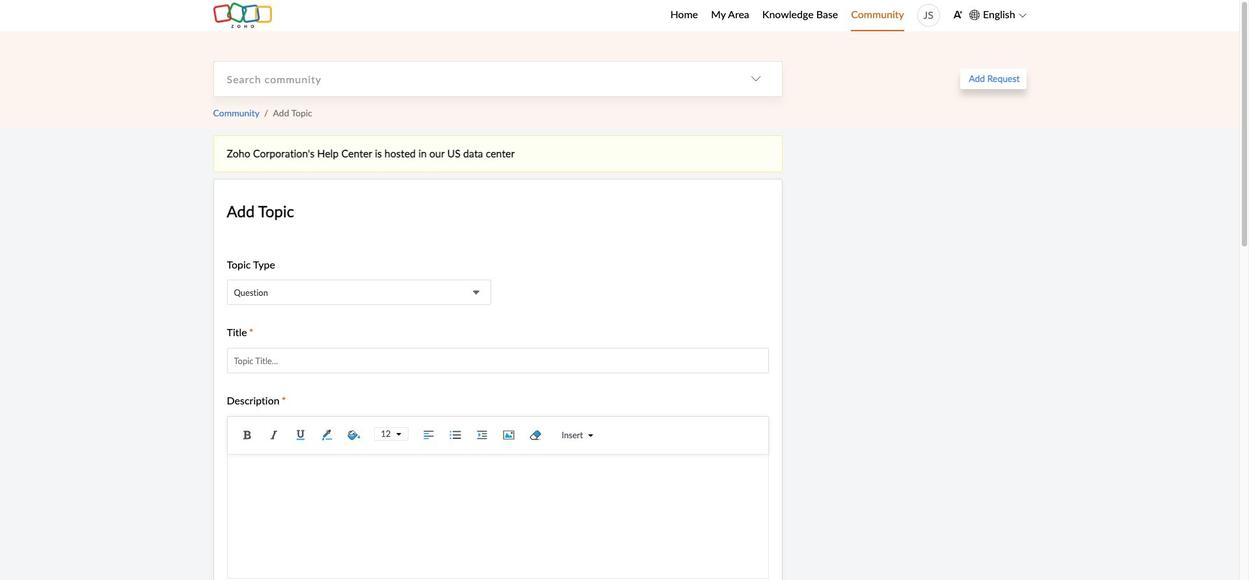 Task type: describe. For each thing, give the bounding box(es) containing it.
bold (ctrl+b) image
[[237, 425, 257, 445]]

insert options image
[[583, 433, 594, 438]]

background color image
[[344, 425, 363, 445]]

choose languages element
[[970, 7, 1027, 23]]

lists image
[[446, 425, 465, 445]]

Search community  field
[[214, 62, 730, 96]]

align image
[[419, 425, 438, 445]]

clear formatting image
[[526, 425, 545, 445]]

topic type element
[[227, 280, 491, 306]]

insert image image
[[499, 425, 518, 445]]

choose category element
[[730, 62, 782, 96]]

indent image
[[472, 425, 492, 445]]



Task type: locate. For each thing, give the bounding box(es) containing it.
user preference element
[[953, 6, 963, 25]]

font color image
[[317, 425, 337, 445]]

choose category image
[[751, 74, 761, 84]]

underline (ctrl+u) image
[[291, 425, 310, 445]]

user preference image
[[953, 10, 963, 19]]

italic (ctrl+i) image
[[264, 425, 283, 445]]

font size image
[[391, 432, 401, 437]]

Topic Title... field
[[227, 348, 769, 374]]



Task type: vqa. For each thing, say whether or not it's contained in the screenshot.
first heading from the bottom of the page
no



